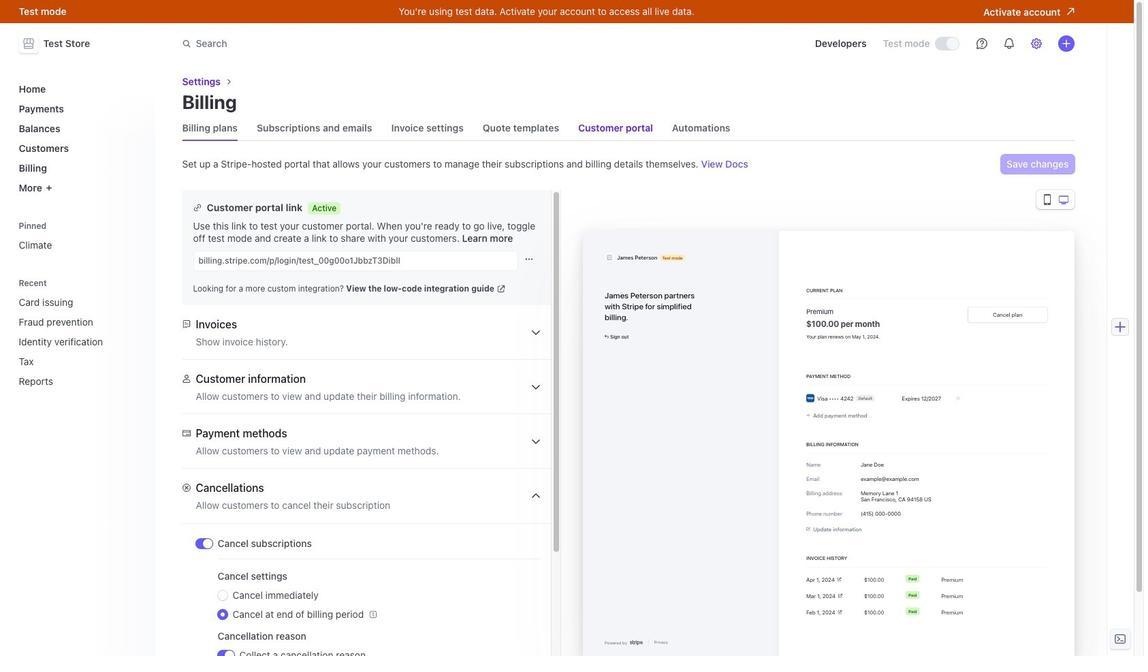 Task type: vqa. For each thing, say whether or not it's contained in the screenshot.
Clear history image
yes



Task type: locate. For each thing, give the bounding box(es) containing it.
edit pins image
[[133, 222, 141, 230]]

stripe image
[[630, 640, 643, 645]]

Search text field
[[174, 31, 558, 56]]

tab list
[[182, 116, 1075, 141]]

notifications image
[[1004, 38, 1015, 49]]

recent element
[[13, 274, 147, 392], [13, 291, 147, 392]]

None search field
[[174, 31, 558, 56]]

settings image
[[1031, 38, 1042, 49]]

Test mode checkbox
[[936, 38, 959, 50]]

help image
[[977, 38, 988, 49]]

core navigation links element
[[13, 78, 147, 199]]

2 recent element from the top
[[13, 291, 147, 392]]



Task type: describe. For each thing, give the bounding box(es) containing it.
pinned element
[[13, 216, 147, 256]]

svg image
[[525, 255, 533, 263]]

clear history image
[[133, 279, 141, 287]]

1 recent element from the top
[[13, 274, 147, 392]]



